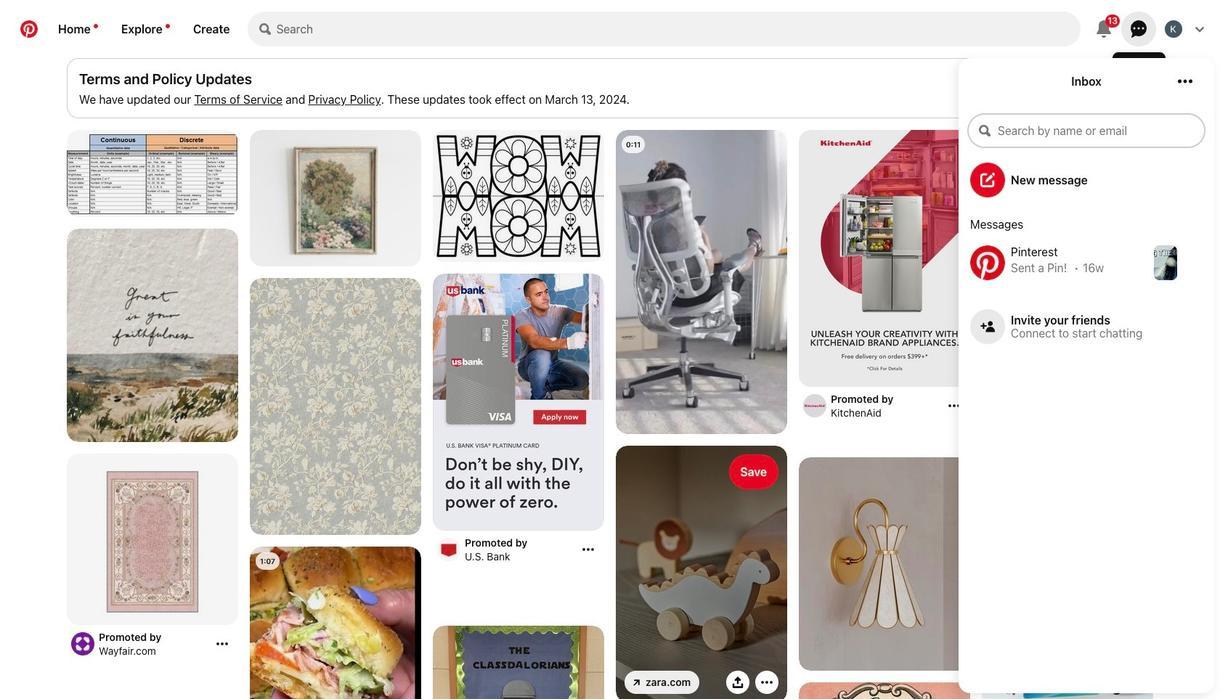 Task type: locate. For each thing, give the bounding box(es) containing it.
tooltip
[[1113, 52, 1166, 75]]

this may contain: a wall light that is on the side of a wall with a white and gold design image
[[799, 458, 971, 671]]

this may contain: this is the way poster for star wars classroom decoration with boba fett mask image
[[433, 626, 605, 700]]

this may contain: a woman sitting in an office chair with her feet on the back of the chair image
[[616, 130, 788, 435]]

this may contain: three women in dresses are sitting on the ground near trees and flowers, one is holding an umbrella image
[[982, 130, 1154, 355]]

main content
[[0, 0, 1221, 700]]

this may contain: an advertisement for lipstick from the 1950's image
[[799, 683, 971, 700]]

1 notifications image from the left
[[94, 24, 98, 28]]

compose new message image
[[981, 173, 995, 187]]

0 horizontal spatial notifications image
[[94, 24, 98, 28]]

invite your friends image
[[981, 320, 995, 334]]

1 horizontal spatial notifications image
[[166, 24, 170, 28]]

this may contain: a gray and white wallpaper with flowers on it image
[[250, 278, 421, 536]]

notifications image
[[94, 24, 98, 28], [166, 24, 170, 28]]

this may contain: the letter m is made up of flowers, leaves and letters in black and white image
[[433, 130, 605, 262]]

Search text field
[[276, 12, 1081, 47]]

list
[[61, 130, 1160, 700]]

this may contain: a painting hanging on the wall next to a vase with flowers and plants in it image
[[250, 130, 421, 267]]

this may contain: the table shows different types of data that can be used to describe what they are image
[[67, 133, 238, 215]]



Task type: describe. For each thing, give the bounding box(es) containing it.
pinterest image
[[971, 246, 1006, 280]]

*categories change quarterly. activation required. spend limits apply. member fdic. image
[[982, 523, 1154, 700]]

2 notifications image from the left
[[166, 24, 170, 28]]

search icon image
[[259, 23, 271, 35]]

this may contain: two wooden toys sitting on top of a table image
[[616, 446, 788, 700]]

this may contain: a piece of paper with the words great in your faithlyness written on it image
[[67, 229, 238, 443]]

Contacts Search Field search field
[[968, 113, 1206, 148]]

kendall parks image
[[1165, 20, 1183, 38]]

link image
[[634, 680, 640, 687]]

transform your space with the luxurious and versatile carpet are you tired of your dull and lifeless floors? upgrade your space with our exquisite carpet and experience a whole new level of comfort and style. unparalleled comfort and quality crafted with utmost precision, this carpet is made from 100% polyester, ensuring exceptional softness and durability. with a pile height of 1 mm, sponge height of 3 mm, and base height of 4 mm, it offers a total height of 8 mm, providing a plush and luxuriou image
[[67, 454, 238, 626]]

this may contain: a person is holding a sandwich in their left hand while others are on the other side image
[[250, 547, 421, 700]]

this card is perfect for those who are thinking about making a big purchase and includes useful tools to consolidate debt. if you're considering a large expense but can't pay right away, the extra-long 0% introductory apr period (on purchases and balance transfers for 21 billing cycles) allows you to pay over time without piling on finance charges. image
[[433, 274, 605, 531]]

get free delivery on major appliance orders over $399 and complete your kitchen with kitchenaid brand appliances today. *click for details image
[[799, 130, 971, 387]]



Task type: vqa. For each thing, say whether or not it's contained in the screenshot.
&
no



